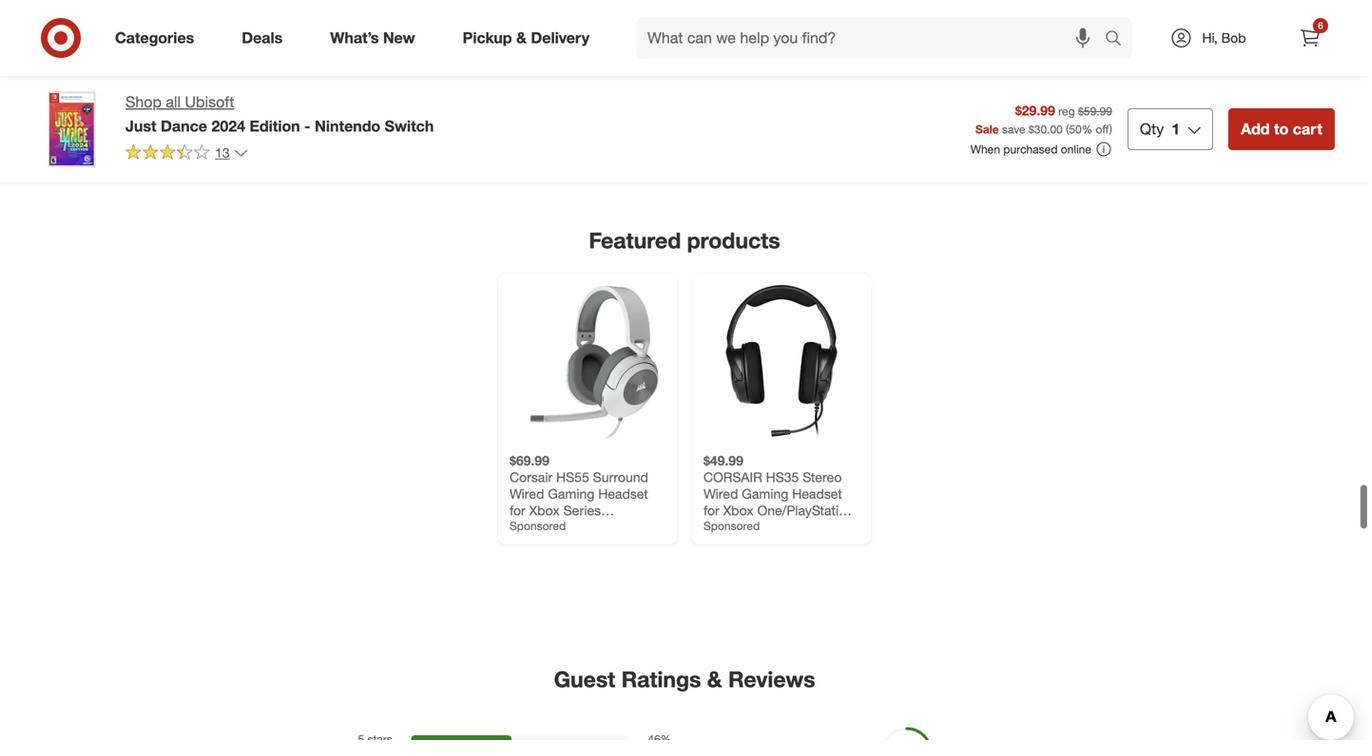 Task type: describe. For each thing, give the bounding box(es) containing it.
30.00
[[1035, 122, 1063, 136]]

corsair
[[704, 469, 763, 486]]

save
[[1002, 122, 1026, 136]]

cart
[[1293, 120, 1323, 138]]

6 link
[[1290, 17, 1332, 59]]

purchased
[[1004, 142, 1058, 157]]

corsair hs35 stereo wired gaming headset for xbox one/playstation 4/nintendo switch/pc image
[[704, 285, 860, 441]]

delivery
[[531, 29, 590, 47]]

qty 1
[[1140, 120, 1181, 138]]

search
[[1097, 31, 1142, 49]]

categories link
[[99, 17, 218, 59]]

deals
[[242, 29, 283, 47]]

user image by @sonkhedgehog image
[[19, 0, 232, 177]]

user image by @bytemonkey image
[[1160, 0, 1370, 177]]

nintendo
[[315, 117, 381, 135]]

pickup & delivery link
[[447, 17, 614, 59]]

1
[[1172, 120, 1181, 138]]

what's
[[330, 29, 379, 47]]

one/playstation
[[758, 503, 854, 519]]

gaming
[[742, 486, 789, 503]]

$29.99
[[1016, 102, 1056, 119]]

guest
[[554, 667, 616, 693]]

user image by @1stormy image
[[247, 0, 460, 177]]

what's new
[[330, 29, 415, 47]]

featured
[[589, 228, 681, 254]]

sponsored for $69.99
[[510, 519, 566, 534]]

)
[[1110, 122, 1113, 136]]

shop all ubisoft just dance 2024 edition - nintendo switch
[[126, 93, 434, 135]]

wired
[[704, 486, 738, 503]]

$49.99 corsair hs35 stereo wired gaming headset for xbox one/playstation 4/nintendo switch/pc
[[704, 453, 854, 536]]

to
[[1275, 120, 1289, 138]]

ratings
[[622, 667, 701, 693]]

image of just dance 2024 edition - nintendo switch image
[[34, 91, 110, 167]]

0 vertical spatial &
[[516, 29, 527, 47]]

all
[[166, 93, 181, 111]]

user image by e image
[[932, 0, 1145, 177]]

dance
[[161, 117, 207, 135]]

xbox
[[723, 503, 754, 519]]

13 link
[[126, 143, 249, 165]]

2024
[[212, 117, 245, 135]]

edition
[[250, 117, 300, 135]]

deals link
[[226, 17, 307, 59]]

when purchased online
[[971, 142, 1092, 157]]

$29.99 reg $59.99 sale save $ 30.00 ( 50 % off )
[[976, 102, 1113, 136]]

new
[[383, 29, 415, 47]]

products
[[687, 228, 781, 254]]

ubisoft
[[185, 93, 234, 111]]



Task type: locate. For each thing, give the bounding box(es) containing it.
& right ratings
[[707, 667, 722, 693]]

sponsored down "wired"
[[704, 519, 760, 534]]

user image by @bigjcollects image
[[704, 0, 917, 177]]

stereo
[[803, 469, 842, 486]]

featured products
[[589, 228, 781, 254]]

reg
[[1059, 104, 1075, 118]]

user image by pttssmatsm image
[[476, 0, 689, 177]]

sponsored for $49.99
[[704, 519, 760, 534]]

1 vertical spatial &
[[707, 667, 722, 693]]

what's new link
[[314, 17, 439, 59]]

categories
[[115, 29, 194, 47]]

sale
[[976, 122, 999, 136]]

& right pickup
[[516, 29, 527, 47]]

$
[[1029, 122, 1035, 136]]

add to cart button
[[1229, 108, 1335, 150]]

0 horizontal spatial sponsored
[[510, 519, 566, 534]]

sponsored down $69.99
[[510, 519, 566, 534]]

switch
[[385, 117, 434, 135]]

bob
[[1222, 29, 1247, 46]]

hi,
[[1203, 29, 1218, 46]]

6
[[1318, 19, 1324, 31]]

qty
[[1140, 120, 1164, 138]]

reviews
[[729, 667, 816, 693]]

corsair hs55 surround wired gaming headset for xbox series x|s/playstation 4/5/nintendo switch/pc - white image
[[510, 285, 666, 441]]

%
[[1082, 122, 1093, 136]]

13
[[215, 144, 230, 161]]

-
[[304, 117, 311, 135]]

What can we help you find? suggestions appear below search field
[[636, 17, 1110, 59]]

50
[[1069, 122, 1082, 136]]

add
[[1241, 120, 1270, 138]]

sponsored
[[510, 519, 566, 534], [704, 519, 760, 534]]

for
[[704, 503, 720, 519]]

pickup & delivery
[[463, 29, 590, 47]]

1 horizontal spatial &
[[707, 667, 722, 693]]

when
[[971, 142, 1001, 157]]

switch/pc
[[774, 519, 837, 536]]

add to cart
[[1241, 120, 1323, 138]]

$69.99
[[510, 453, 550, 469]]

$49.99
[[704, 453, 744, 469]]

2 sponsored from the left
[[704, 519, 760, 534]]

1 horizontal spatial sponsored
[[704, 519, 760, 534]]

4/nintendo
[[704, 519, 770, 536]]

guest ratings & reviews
[[554, 667, 816, 693]]

hs35
[[766, 469, 799, 486]]

1 sponsored from the left
[[510, 519, 566, 534]]

online
[[1061, 142, 1092, 157]]

pickup
[[463, 29, 512, 47]]

search button
[[1097, 17, 1142, 63]]

shop
[[126, 93, 162, 111]]

off
[[1096, 122, 1110, 136]]

0 horizontal spatial &
[[516, 29, 527, 47]]

&
[[516, 29, 527, 47], [707, 667, 722, 693]]

headset
[[792, 486, 843, 503]]

$59.99
[[1079, 104, 1113, 118]]

hi, bob
[[1203, 29, 1247, 46]]

just
[[126, 117, 156, 135]]

(
[[1066, 122, 1069, 136]]



Task type: vqa. For each thing, say whether or not it's contained in the screenshot.
Qty 1
yes



